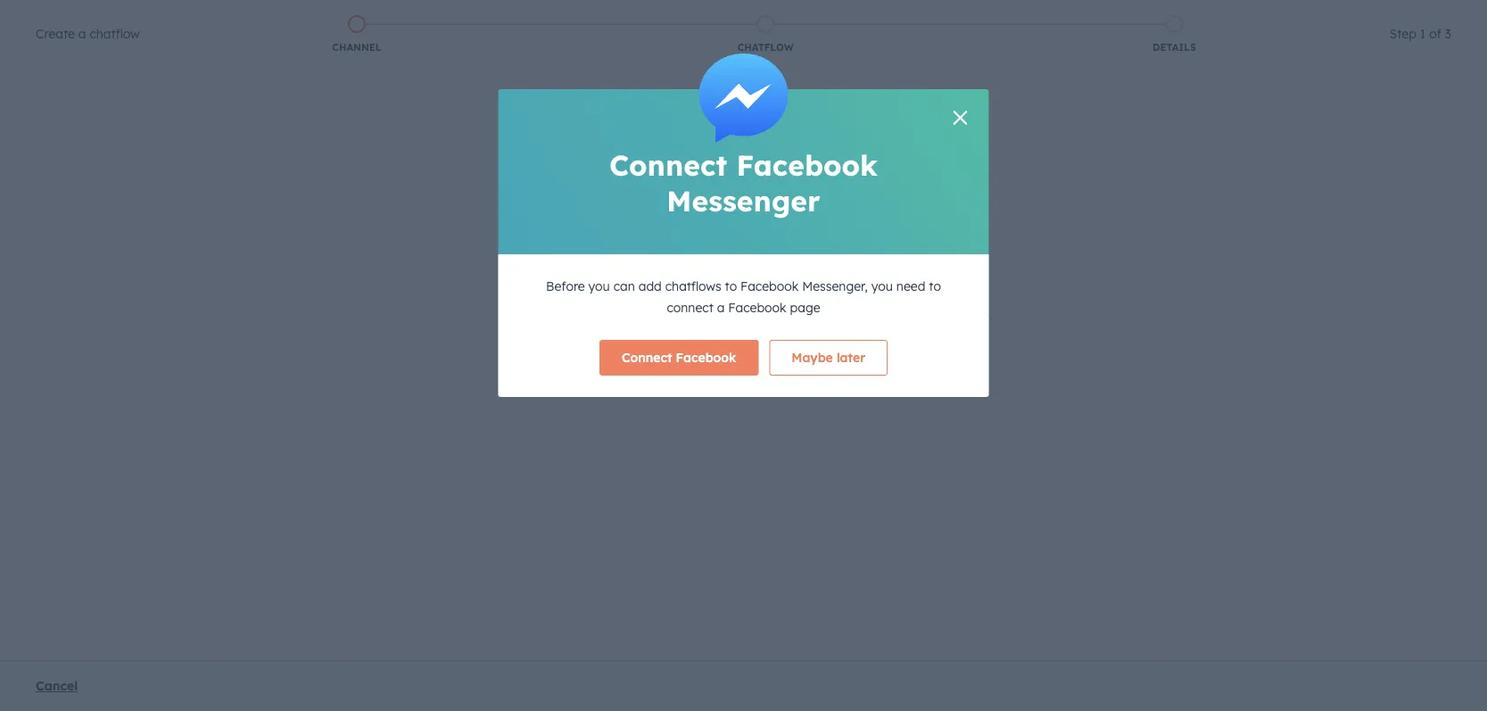 Task type: locate. For each thing, give the bounding box(es) containing it.
add inside before you can add chatflows to facebook messenger, you need to connect a facebook page
[[639, 278, 662, 294]]

connect down would
[[609, 147, 728, 183]]

0 horizontal spatial you
[[589, 278, 610, 294]]

1 horizontal spatial you
[[668, 86, 704, 110]]

connect inside button
[[622, 350, 673, 365]]

a inside before you can add chatflows to facebook messenger, you need to connect a facebook page
[[717, 300, 725, 315]]

facebook messenger
[[794, 239, 870, 278]]

a
[[78, 26, 86, 42], [717, 300, 725, 315]]

list
[[152, 12, 1380, 58]]

where would you like to add this chatflow?
[[536, 86, 952, 110]]

channel
[[332, 41, 381, 54]]

1 vertical spatial a
[[717, 300, 725, 315]]

0 vertical spatial a
[[78, 26, 86, 42]]

a right create
[[78, 26, 86, 42]]

upgrade link
[[1178, 2, 1246, 26]]

you left 'need'
[[872, 278, 893, 294]]

messenger
[[667, 183, 821, 219], [794, 260, 870, 278]]

connect facebook
[[622, 350, 737, 365]]

menu
[[1176, 0, 1466, 29]]

connect inside the connect facebook messenger
[[609, 147, 728, 183]]

connect facebook messenger dialog
[[498, 54, 989, 397]]

you left can
[[589, 278, 610, 294]]

1 horizontal spatial add
[[774, 86, 812, 110]]

facebook down the "connect"
[[676, 350, 737, 365]]

menu item
[[1374, 0, 1466, 29]]

2 horizontal spatial to
[[929, 278, 941, 294]]

chatflow list item
[[561, 12, 970, 58]]

to right "like"
[[749, 86, 769, 110]]

1 vertical spatial connect
[[622, 350, 673, 365]]

need
[[897, 278, 926, 294]]

upgrade image
[[1178, 8, 1194, 24]]

details
[[1153, 41, 1197, 54]]

facebook
[[737, 147, 878, 183], [797, 239, 867, 257], [741, 278, 799, 294], [729, 300, 787, 315], [676, 350, 737, 365]]

add left this
[[774, 86, 812, 110]]

to
[[749, 86, 769, 110], [725, 278, 737, 294], [929, 278, 941, 294]]

step 1 of 3
[[1390, 26, 1452, 42]]

chatflow
[[738, 41, 794, 54]]

website
[[627, 249, 684, 267]]

connect down the "connect"
[[622, 350, 673, 365]]

chatflow?
[[859, 86, 952, 110]]

add right can
[[639, 278, 662, 294]]

of
[[1430, 26, 1442, 42]]

Website checkbox
[[573, 139, 739, 301]]

channel list item
[[152, 12, 561, 58]]

1 vertical spatial messenger
[[794, 260, 870, 278]]

0 vertical spatial add
[[774, 86, 812, 110]]

connect facebook button
[[600, 340, 759, 376]]

before you can add chatflows to facebook messenger, you need to connect a facebook page
[[546, 278, 941, 315]]

a right the "connect"
[[717, 300, 725, 315]]

0 horizontal spatial add
[[639, 278, 662, 294]]

before
[[546, 278, 585, 294]]

facebook up messenger,
[[797, 239, 867, 257]]

connect
[[609, 147, 728, 183], [622, 350, 673, 365]]

1
[[1421, 26, 1426, 42]]

0 vertical spatial connect
[[609, 147, 728, 183]]

messenger inside the connect facebook messenger
[[667, 183, 821, 219]]

to right 'need'
[[929, 278, 941, 294]]

you left "like"
[[668, 86, 704, 110]]

connect for connect facebook
[[622, 350, 673, 365]]

maybe later button
[[770, 340, 888, 376]]

add
[[774, 86, 812, 110], [639, 278, 662, 294]]

you
[[668, 86, 704, 110], [589, 278, 610, 294], [872, 278, 893, 294]]

1 vertical spatial add
[[639, 278, 662, 294]]

to right chatflows
[[725, 278, 737, 294]]

0 vertical spatial messenger
[[667, 183, 821, 219]]

maybe
[[792, 350, 833, 365]]

facebook down this
[[737, 147, 878, 183]]

chatflow
[[90, 26, 140, 42]]

1 horizontal spatial a
[[717, 300, 725, 315]]

messenger,
[[803, 278, 868, 294]]

close image
[[954, 111, 968, 125]]

chatflows
[[666, 278, 722, 294]]



Task type: vqa. For each thing, say whether or not it's contained in the screenshot.
second Companies from the bottom of the page
no



Task type: describe. For each thing, give the bounding box(es) containing it.
details list item
[[970, 12, 1380, 58]]

create
[[36, 26, 75, 42]]

facebook inside the connect facebook messenger
[[737, 147, 878, 183]]

like
[[709, 86, 743, 110]]

where
[[536, 86, 598, 110]]

cancel button
[[36, 676, 78, 697]]

facebook inside button
[[676, 350, 737, 365]]

2 horizontal spatial you
[[872, 278, 893, 294]]

maybe later
[[792, 350, 866, 365]]

cancel
[[36, 678, 78, 694]]

connect facebook messenger
[[609, 147, 878, 219]]

step
[[1390, 26, 1417, 42]]

later
[[837, 350, 866, 365]]

list containing channel
[[152, 12, 1380, 58]]

Search HubSpot search field
[[1237, 37, 1456, 68]]

messenger inside option
[[794, 260, 870, 278]]

facebook inside facebook messenger
[[797, 239, 867, 257]]

3
[[1445, 26, 1452, 42]]

0 horizontal spatial a
[[78, 26, 86, 42]]

this
[[818, 86, 853, 110]]

create a chatflow
[[36, 26, 140, 42]]

facebook left the page
[[729, 300, 787, 315]]

1 horizontal spatial to
[[749, 86, 769, 110]]

facebook up the page
[[741, 278, 799, 294]]

can
[[614, 278, 635, 294]]

Facebook Messenger checkbox
[[749, 139, 915, 301]]

would
[[604, 86, 662, 110]]

connect for connect facebook messenger
[[609, 147, 728, 183]]

0 horizontal spatial to
[[725, 278, 737, 294]]

connect
[[667, 300, 714, 315]]

page
[[790, 300, 821, 315]]



